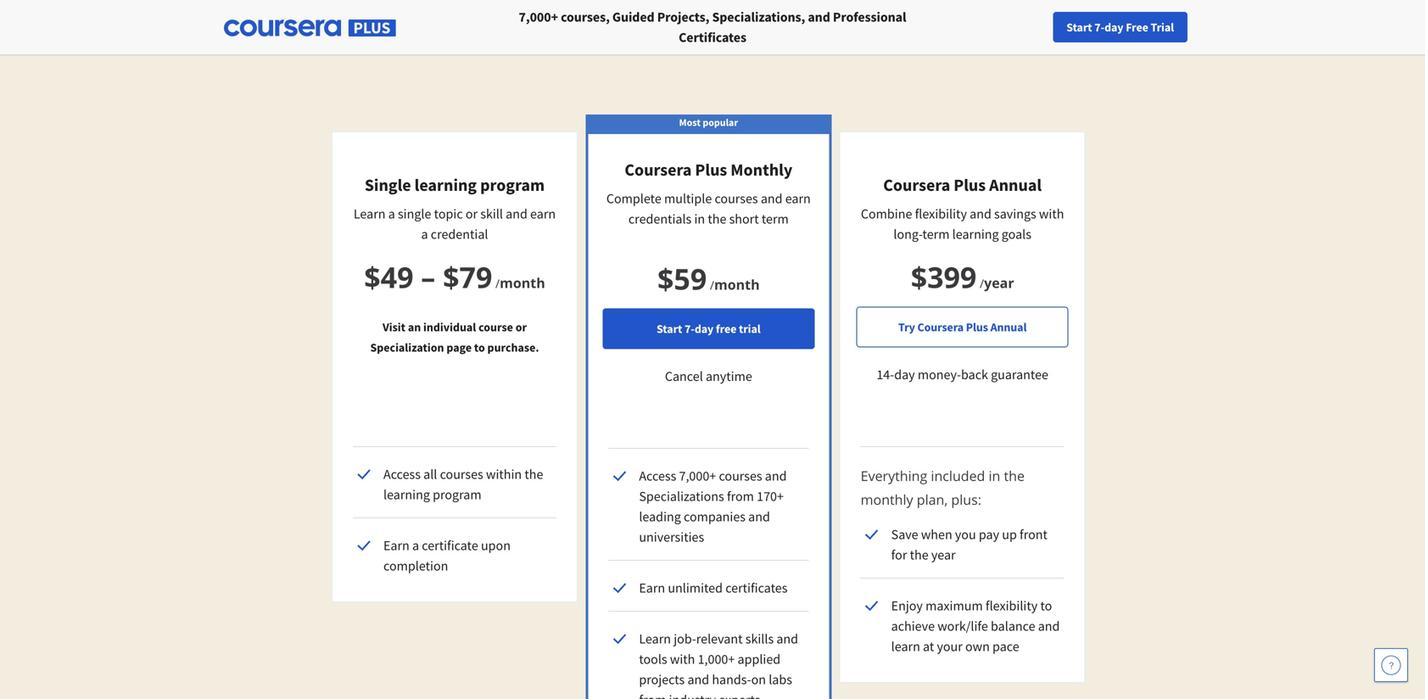 Task type: vqa. For each thing, say whether or not it's contained in the screenshot.
barely
no



Task type: describe. For each thing, give the bounding box(es) containing it.
day for free
[[1105, 20, 1124, 35]]

plus for $59
[[695, 159, 727, 180]]

skills
[[745, 630, 774, 647]]

find your new career link
[[1055, 17, 1178, 38]]

day for free
[[695, 321, 714, 336]]

and inside enjoy maximum flexibility to achieve work/life balance and learn at your own pace
[[1038, 618, 1060, 635]]

$399
[[911, 257, 977, 296]]

0 horizontal spatial for
[[760, 17, 797, 53]]

earn unlimited certificates
[[639, 579, 788, 596]]

and right skills
[[777, 630, 798, 647]]

industry
[[669, 691, 716, 699]]

an
[[408, 319, 421, 335]]

labs
[[769, 671, 792, 688]]

credential
[[431, 226, 488, 243]]

start 7-day free trial button
[[603, 308, 815, 349]]

plus:
[[951, 490, 982, 509]]

$59 / month
[[657, 259, 760, 298]]

the inside the 'access all courses within the learning program'
[[525, 466, 543, 483]]

term inside complete multiple courses and earn credentials in the short term
[[762, 210, 789, 227]]

learn job-relevant skills and tools with 1,000+ applied projects and hands-on labs from industry experts
[[639, 630, 798, 699]]

long-
[[894, 226, 923, 243]]

coursera plus image
[[224, 20, 396, 37]]

specialization
[[370, 340, 444, 355]]

earn for $49
[[383, 537, 410, 554]]

from inside learn job-relevant skills and tools with 1,000+ applied projects and hands-on labs from industry experts
[[639, 691, 666, 699]]

unlimited
[[668, 579, 723, 596]]

a for single
[[388, 205, 395, 222]]

plan,
[[917, 490, 948, 509]]

savings
[[994, 205, 1036, 222]]

7- for free
[[1095, 20, 1105, 35]]

$49
[[364, 257, 414, 296]]

everything
[[861, 467, 927, 485]]

earn inside learn a single topic or skill and earn a credential
[[530, 205, 556, 222]]

$49 – $79 / month
[[364, 257, 545, 296]]

coursera plus annual
[[883, 174, 1042, 196]]

individual
[[423, 319, 476, 335]]

complete
[[606, 190, 662, 207]]

or for course
[[516, 319, 527, 335]]

goals for learning
[[1002, 226, 1032, 243]]

save
[[891, 526, 918, 543]]

your inside enjoy maximum flexibility to achieve work/life balance and learn at your own pace
[[937, 638, 963, 655]]

achieve
[[891, 618, 935, 635]]

career
[[1137, 20, 1170, 35]]

experts
[[719, 691, 761, 699]]

front
[[1020, 526, 1048, 543]]

plus for $399
[[954, 174, 986, 196]]

program inside the 'access all courses within the learning program'
[[433, 486, 482, 503]]

year inside $399 / year
[[984, 274, 1014, 292]]

save  when you pay up front for the year
[[891, 526, 1048, 563]]

access all courses within the learning program
[[383, 466, 543, 503]]

$399 / year
[[911, 257, 1014, 296]]

specializations,
[[712, 8, 805, 25]]

on
[[751, 671, 766, 688]]

earn inside complete multiple courses and earn credentials in the short term
[[785, 190, 811, 207]]

credentials
[[629, 210, 692, 227]]

learning inside the 'access all courses within the learning program'
[[383, 486, 430, 503]]

try coursera plus annual
[[898, 319, 1027, 335]]

coursera for $59
[[625, 159, 692, 180]]

–
[[421, 257, 435, 296]]

the left plan
[[504, 17, 546, 53]]

complete multiple courses and earn credentials in the short term
[[606, 190, 811, 227]]

within
[[486, 466, 522, 483]]

most
[[679, 116, 701, 129]]

1 vertical spatial a
[[421, 226, 428, 243]]

work/life
[[938, 618, 988, 635]]

to inside enjoy maximum flexibility to achieve work/life balance and learn at your own pace
[[1040, 597, 1052, 614]]

own
[[965, 638, 990, 655]]

that's
[[614, 17, 687, 53]]

flexibility inside combine flexibility and savings with long-term learning goals
[[915, 205, 967, 222]]

money-
[[918, 366, 961, 383]]

2 vertical spatial day
[[894, 366, 915, 383]]

single
[[398, 205, 431, 222]]

1,000+
[[698, 651, 735, 668]]

access for access 7,000+ courses and specializations from 170+ leading companies and universities
[[639, 467, 676, 484]]

coursera for $399
[[883, 174, 950, 196]]

short
[[729, 210, 759, 227]]

pay
[[979, 526, 999, 543]]

universities
[[639, 529, 704, 545]]

leading
[[639, 508, 681, 525]]

visit
[[383, 319, 406, 335]]

earn for $59
[[639, 579, 665, 596]]

trial
[[739, 321, 761, 336]]

/ inside $49 – $79 / month
[[495, 275, 500, 291]]

0 vertical spatial program
[[480, 174, 545, 196]]

at
[[923, 638, 934, 655]]

and inside combine flexibility and savings with long-term learning goals
[[970, 205, 992, 222]]

combine
[[861, 205, 912, 222]]

start for start 7-day free trial
[[1067, 20, 1092, 35]]

single
[[365, 174, 411, 196]]

try coursera plus annual button
[[857, 307, 1069, 347]]

learn
[[891, 638, 920, 655]]

courses for all
[[440, 466, 483, 483]]

monthly
[[861, 490, 913, 509]]

access 7,000+ courses and specializations from 170+ leading companies and universities
[[639, 467, 787, 545]]

find your new career
[[1064, 20, 1170, 35]]

hands-
[[712, 671, 751, 688]]

0 horizontal spatial your
[[803, 17, 861, 53]]

and inside learn a single topic or skill and earn a credential
[[506, 205, 528, 222]]

most popular
[[679, 116, 738, 129]]

monthly
[[731, 159, 793, 180]]

tools
[[639, 651, 667, 668]]

7- for free
[[685, 321, 695, 336]]

0 vertical spatial learning
[[415, 174, 477, 196]]

/ for $399
[[980, 275, 984, 291]]

a for certificate
[[412, 537, 419, 554]]

up
[[1002, 526, 1017, 543]]

single learning program
[[365, 174, 545, 196]]

to inside visit an individual course or specialization page to purchase.
[[474, 340, 485, 355]]

trial
[[1151, 20, 1174, 35]]

cancel anytime
[[665, 368, 752, 385]]



Task type: locate. For each thing, give the bounding box(es) containing it.
access for access all courses within the learning program
[[383, 466, 421, 483]]

the left short
[[708, 210, 727, 227]]

earn inside earn a certificate upon completion
[[383, 537, 410, 554]]

and right skill
[[506, 205, 528, 222]]

1 vertical spatial from
[[639, 691, 666, 699]]

0 horizontal spatial to
[[474, 340, 485, 355]]

learning down savings
[[952, 226, 999, 243]]

2 vertical spatial a
[[412, 537, 419, 554]]

earn up completion
[[383, 537, 410, 554]]

0 vertical spatial from
[[727, 488, 754, 505]]

plus up combine flexibility and savings with long-term learning goals
[[954, 174, 986, 196]]

1 horizontal spatial flexibility
[[986, 597, 1038, 614]]

program
[[480, 174, 545, 196], [433, 486, 482, 503]]

$79
[[443, 257, 492, 296]]

0 horizontal spatial start
[[657, 321, 682, 336]]

0 horizontal spatial a
[[388, 205, 395, 222]]

the right "within"
[[525, 466, 543, 483]]

1 horizontal spatial to
[[1040, 597, 1052, 614]]

start 7-day free trial
[[1067, 20, 1174, 35]]

flexibility inside enjoy maximum flexibility to achieve work/life balance and learn at your own pace
[[986, 597, 1038, 614]]

courses right all
[[440, 466, 483, 483]]

term up the $399
[[923, 226, 950, 243]]

the
[[504, 17, 546, 53], [708, 210, 727, 227], [525, 466, 543, 483], [1004, 467, 1025, 485], [910, 546, 929, 563]]

courses inside complete multiple courses and earn credentials in the short term
[[715, 190, 758, 207]]

learn for learn job-relevant skills and tools with 1,000+ applied projects and hands-on labs from industry experts
[[639, 630, 671, 647]]

right
[[693, 17, 755, 53]]

earn
[[785, 190, 811, 207], [530, 205, 556, 222]]

1 horizontal spatial day
[[894, 366, 915, 383]]

courses up short
[[715, 190, 758, 207]]

1 horizontal spatial or
[[516, 319, 527, 335]]

in
[[694, 210, 705, 227], [989, 467, 1001, 485]]

with inside combine flexibility and savings with long-term learning goals
[[1039, 205, 1064, 222]]

courses inside access 7,000+ courses and specializations from 170+ leading companies and universities
[[719, 467, 762, 484]]

month up free
[[714, 275, 760, 294]]

0 vertical spatial flexibility
[[915, 205, 967, 222]]

in down multiple
[[694, 210, 705, 227]]

job-
[[674, 630, 696, 647]]

or for topic
[[466, 205, 478, 222]]

enjoy
[[891, 597, 923, 614]]

14-day money-back guarantee
[[877, 366, 1049, 383]]

courses up 170+
[[719, 467, 762, 484]]

/ inside $399 / year
[[980, 275, 984, 291]]

plus up multiple
[[695, 159, 727, 180]]

coursera up combine
[[883, 174, 950, 196]]

1 vertical spatial for
[[891, 546, 907, 563]]

or up the purchase.
[[516, 319, 527, 335]]

learn
[[354, 205, 386, 222], [639, 630, 671, 647]]

you
[[955, 526, 976, 543]]

1 vertical spatial year
[[931, 546, 956, 563]]

all
[[423, 466, 437, 483]]

start
[[1067, 20, 1092, 35], [657, 321, 682, 336]]

0 vertical spatial 7-
[[1095, 20, 1105, 35]]

your right at
[[937, 638, 963, 655]]

0 horizontal spatial 7-
[[685, 321, 695, 336]]

start 7-day free trial button
[[1053, 12, 1188, 42]]

year inside save  when you pay up front for the year
[[931, 546, 956, 563]]

1 horizontal spatial 7,000+
[[679, 467, 716, 484]]

and right balance
[[1038, 618, 1060, 635]]

0 vertical spatial annual
[[989, 174, 1042, 196]]

the right included
[[1004, 467, 1025, 485]]

1 vertical spatial or
[[516, 319, 527, 335]]

combine flexibility and savings with long-term learning goals
[[861, 205, 1064, 243]]

start 7-day free trial
[[657, 321, 761, 336]]

0 vertical spatial year
[[984, 274, 1014, 292]]

0 horizontal spatial day
[[695, 321, 714, 336]]

0 vertical spatial day
[[1105, 20, 1124, 35]]

learn a single topic or skill and earn a credential
[[354, 205, 556, 243]]

with down "job-"
[[670, 651, 695, 668]]

learn up tools
[[639, 630, 671, 647]]

14-
[[877, 366, 894, 383]]

certificate
[[422, 537, 478, 554]]

7,000+ up specializations
[[679, 467, 716, 484]]

specializations
[[639, 488, 724, 505]]

access up specializations
[[639, 467, 676, 484]]

0 horizontal spatial from
[[639, 691, 666, 699]]

0 horizontal spatial or
[[466, 205, 478, 222]]

from
[[727, 488, 754, 505], [639, 691, 666, 699]]

0 vertical spatial in
[[694, 210, 705, 227]]

in inside complete multiple courses and earn credentials in the short term
[[694, 210, 705, 227]]

1 vertical spatial learn
[[639, 630, 671, 647]]

plus up back
[[966, 319, 988, 335]]

None search field
[[233, 11, 641, 45]]

certificates
[[726, 579, 788, 596]]

1 vertical spatial start
[[657, 321, 682, 336]]

coursera up complete
[[625, 159, 692, 180]]

earn left unlimited
[[639, 579, 665, 596]]

1 horizontal spatial from
[[727, 488, 754, 505]]

2 horizontal spatial day
[[1105, 20, 1124, 35]]

0 horizontal spatial /
[[495, 275, 500, 291]]

1 horizontal spatial year
[[984, 274, 1014, 292]]

and inside complete multiple courses and earn credentials in the short term
[[761, 190, 783, 207]]

/ right the $399
[[980, 275, 984, 291]]

from left 170+
[[727, 488, 754, 505]]

learning up topic
[[415, 174, 477, 196]]

0 horizontal spatial in
[[694, 210, 705, 227]]

a up completion
[[412, 537, 419, 554]]

0 vertical spatial a
[[388, 205, 395, 222]]

to
[[474, 340, 485, 355], [1040, 597, 1052, 614]]

coursera inside try coursera plus annual button
[[918, 319, 964, 335]]

and down coursera plus annual
[[970, 205, 992, 222]]

/ inside $59 / month
[[710, 277, 714, 293]]

1 vertical spatial to
[[1040, 597, 1052, 614]]

skill
[[480, 205, 503, 222]]

courses for 7,000+
[[719, 467, 762, 484]]

and left professional
[[808, 8, 830, 25]]

earn right skill
[[530, 205, 556, 222]]

and inside 7,000+ courses, guided projects, specializations, and professional certificates
[[808, 8, 830, 25]]

to right page
[[474, 340, 485, 355]]

$59
[[657, 259, 707, 298]]

7,000+
[[519, 8, 558, 25], [679, 467, 716, 484]]

/ right $79
[[495, 275, 500, 291]]

0 horizontal spatial access
[[383, 466, 421, 483]]

access inside the 'access all courses within the learning program'
[[383, 466, 421, 483]]

flexibility down coursera plus annual
[[915, 205, 967, 222]]

1 horizontal spatial term
[[923, 226, 950, 243]]

goals right the career
[[953, 17, 1019, 53]]

or left skill
[[466, 205, 478, 222]]

and up 170+
[[765, 467, 787, 484]]

annual up savings
[[989, 174, 1042, 196]]

the inside complete multiple courses and earn credentials in the short term
[[708, 210, 727, 227]]

your right find
[[1088, 20, 1110, 35]]

learn inside learn job-relevant skills and tools with 1,000+ applied projects and hands-on labs from industry experts
[[639, 630, 671, 647]]

/ right $59
[[710, 277, 714, 293]]

access inside access 7,000+ courses and specializations from 170+ leading companies and universities
[[639, 467, 676, 484]]

2 horizontal spatial /
[[980, 275, 984, 291]]

1 horizontal spatial your
[[937, 638, 963, 655]]

relevant
[[696, 630, 743, 647]]

learn for learn a single topic or skill and earn a credential
[[354, 205, 386, 222]]

flexibility up balance
[[986, 597, 1038, 614]]

1 horizontal spatial /
[[710, 277, 714, 293]]

0 horizontal spatial earn
[[383, 537, 410, 554]]

term inside combine flexibility and savings with long-term learning goals
[[923, 226, 950, 243]]

free
[[1126, 20, 1148, 35]]

guarantee
[[991, 366, 1049, 383]]

learn down single
[[354, 205, 386, 222]]

the down save
[[910, 546, 929, 563]]

a
[[388, 205, 395, 222], [421, 226, 428, 243], [412, 537, 419, 554]]

month up course
[[500, 274, 545, 292]]

program up skill
[[480, 174, 545, 196]]

goals inside combine flexibility and savings with long-term learning goals
[[1002, 226, 1032, 243]]

plus inside button
[[966, 319, 988, 335]]

program down all
[[433, 486, 482, 503]]

1 horizontal spatial start
[[1067, 20, 1092, 35]]

0 vertical spatial or
[[466, 205, 478, 222]]

/
[[495, 275, 500, 291], [980, 275, 984, 291], [710, 277, 714, 293]]

enjoy maximum flexibility to achieve work/life balance and learn at your own pace
[[891, 597, 1060, 655]]

1 horizontal spatial month
[[714, 275, 760, 294]]

/ for $59
[[710, 277, 714, 293]]

1 horizontal spatial for
[[891, 546, 907, 563]]

courses
[[715, 190, 758, 207], [440, 466, 483, 483], [719, 467, 762, 484]]

multiple
[[664, 190, 712, 207]]

in right included
[[989, 467, 1001, 485]]

from down "projects"
[[639, 691, 666, 699]]

with
[[1039, 205, 1064, 222], [670, 651, 695, 668]]

your left the career
[[803, 17, 861, 53]]

1 vertical spatial flexibility
[[986, 597, 1038, 614]]

annual inside try coursera plus annual button
[[991, 319, 1027, 335]]

1 vertical spatial day
[[695, 321, 714, 336]]

7- left free
[[685, 321, 695, 336]]

2 horizontal spatial your
[[1088, 20, 1110, 35]]

plus
[[695, 159, 727, 180], [954, 174, 986, 196], [966, 319, 988, 335]]

purchase.
[[487, 340, 539, 355]]

2 horizontal spatial a
[[421, 226, 428, 243]]

month inside $59 / month
[[714, 275, 760, 294]]

choose
[[406, 17, 498, 53]]

year down when at the bottom right of page
[[931, 546, 956, 563]]

1 vertical spatial with
[[670, 651, 695, 668]]

the inside save  when you pay up front for the year
[[910, 546, 929, 563]]

month inside $49 – $79 / month
[[500, 274, 545, 292]]

career
[[867, 17, 947, 53]]

1 horizontal spatial earn
[[639, 579, 665, 596]]

7,000+ inside access 7,000+ courses and specializations from 170+ leading companies and universities
[[679, 467, 716, 484]]

0 horizontal spatial with
[[670, 651, 695, 668]]

0 vertical spatial for
[[760, 17, 797, 53]]

annual
[[989, 174, 1042, 196], [991, 319, 1027, 335]]

1 vertical spatial annual
[[991, 319, 1027, 335]]

7-
[[1095, 20, 1105, 35], [685, 321, 695, 336]]

certificates
[[679, 29, 746, 46]]

annual up guarantee
[[991, 319, 1027, 335]]

and down "monthly"
[[761, 190, 783, 207]]

0 vertical spatial goals
[[953, 17, 1019, 53]]

maximum
[[926, 597, 983, 614]]

1 vertical spatial 7,000+
[[679, 467, 716, 484]]

earn down "monthly"
[[785, 190, 811, 207]]

7,000+ courses, guided projects, specializations, and professional certificates
[[519, 8, 906, 46]]

topic
[[434, 205, 463, 222]]

170+
[[757, 488, 784, 505]]

learn inside learn a single topic or skill and earn a credential
[[354, 205, 386, 222]]

1 vertical spatial program
[[433, 486, 482, 503]]

completion
[[383, 557, 448, 574]]

year
[[984, 274, 1014, 292], [931, 546, 956, 563]]

access
[[383, 466, 421, 483], [639, 467, 676, 484]]

courses for multiple
[[715, 190, 758, 207]]

0 vertical spatial earn
[[383, 537, 410, 554]]

0 vertical spatial start
[[1067, 20, 1092, 35]]

a inside earn a certificate upon completion
[[412, 537, 419, 554]]

0 horizontal spatial term
[[762, 210, 789, 227]]

goals for career
[[953, 17, 1019, 53]]

in inside everything included in the monthly plan, plus:
[[989, 467, 1001, 485]]

1 vertical spatial 7-
[[685, 321, 695, 336]]

1 horizontal spatial 7-
[[1095, 20, 1105, 35]]

from inside access 7,000+ courses and specializations from 170+ leading companies and universities
[[727, 488, 754, 505]]

1 horizontal spatial in
[[989, 467, 1001, 485]]

for inside save  when you pay up front for the year
[[891, 546, 907, 563]]

7,000+ inside 7,000+ courses, guided projects, specializations, and professional certificates
[[519, 8, 558, 25]]

earn a certificate upon completion
[[383, 537, 511, 574]]

0 horizontal spatial month
[[500, 274, 545, 292]]

0 vertical spatial to
[[474, 340, 485, 355]]

back
[[961, 366, 988, 383]]

earn
[[383, 537, 410, 554], [639, 579, 665, 596]]

1 vertical spatial learning
[[952, 226, 999, 243]]

0 horizontal spatial flexibility
[[915, 205, 967, 222]]

1 horizontal spatial with
[[1039, 205, 1064, 222]]

month
[[500, 274, 545, 292], [714, 275, 760, 294]]

0 vertical spatial with
[[1039, 205, 1064, 222]]

flexibility
[[915, 205, 967, 222], [986, 597, 1038, 614]]

7- left new
[[1095, 20, 1105, 35]]

2 vertical spatial learning
[[383, 486, 430, 503]]

courses,
[[561, 8, 610, 25]]

included
[[931, 467, 985, 485]]

goals down savings
[[1002, 226, 1032, 243]]

0 vertical spatial 7,000+
[[519, 8, 558, 25]]

0 horizontal spatial learn
[[354, 205, 386, 222]]

courses inside the 'access all courses within the learning program'
[[440, 466, 483, 483]]

and up industry
[[688, 671, 709, 688]]

1 horizontal spatial access
[[639, 467, 676, 484]]

1 horizontal spatial earn
[[785, 190, 811, 207]]

when
[[921, 526, 952, 543]]

term right short
[[762, 210, 789, 227]]

learning down all
[[383, 486, 430, 503]]

choose the plan that's right for your career goals
[[406, 17, 1019, 53]]

1 horizontal spatial a
[[412, 537, 419, 554]]

a left single
[[388, 205, 395, 222]]

1 horizontal spatial learn
[[639, 630, 671, 647]]

start for start 7-day free trial
[[657, 321, 682, 336]]

0 vertical spatial learn
[[354, 205, 386, 222]]

year right the $399
[[984, 274, 1014, 292]]

new
[[1113, 20, 1135, 35]]

access left all
[[383, 466, 421, 483]]

for right right in the top of the page
[[760, 17, 797, 53]]

cancel
[[665, 368, 703, 385]]

companies
[[684, 508, 746, 525]]

coursera right try
[[918, 319, 964, 335]]

and down 170+
[[748, 508, 770, 525]]

with right savings
[[1039, 205, 1064, 222]]

0 horizontal spatial 7,000+
[[519, 8, 558, 25]]

0 horizontal spatial year
[[931, 546, 956, 563]]

1 vertical spatial in
[[989, 467, 1001, 485]]

for down save
[[891, 546, 907, 563]]

visit an individual course or specialization page to purchase.
[[370, 319, 539, 355]]

learning inside combine flexibility and savings with long-term learning goals
[[952, 226, 999, 243]]

find
[[1064, 20, 1085, 35]]

7,000+ left "courses,"
[[519, 8, 558, 25]]

or inside visit an individual course or specialization page to purchase.
[[516, 319, 527, 335]]

the inside everything included in the monthly plan, plus:
[[1004, 467, 1025, 485]]

0 horizontal spatial earn
[[530, 205, 556, 222]]

help center image
[[1381, 655, 1401, 675]]

a down single
[[421, 226, 428, 243]]

with inside learn job-relevant skills and tools with 1,000+ applied projects and hands-on labs from industry experts
[[670, 651, 695, 668]]

professional
[[833, 8, 906, 25]]

1 vertical spatial goals
[[1002, 226, 1032, 243]]

balance
[[991, 618, 1035, 635]]

1 vertical spatial earn
[[639, 579, 665, 596]]

to down front
[[1040, 597, 1052, 614]]

applied
[[738, 651, 781, 668]]

pace
[[993, 638, 1019, 655]]

or inside learn a single topic or skill and earn a credential
[[466, 205, 478, 222]]



